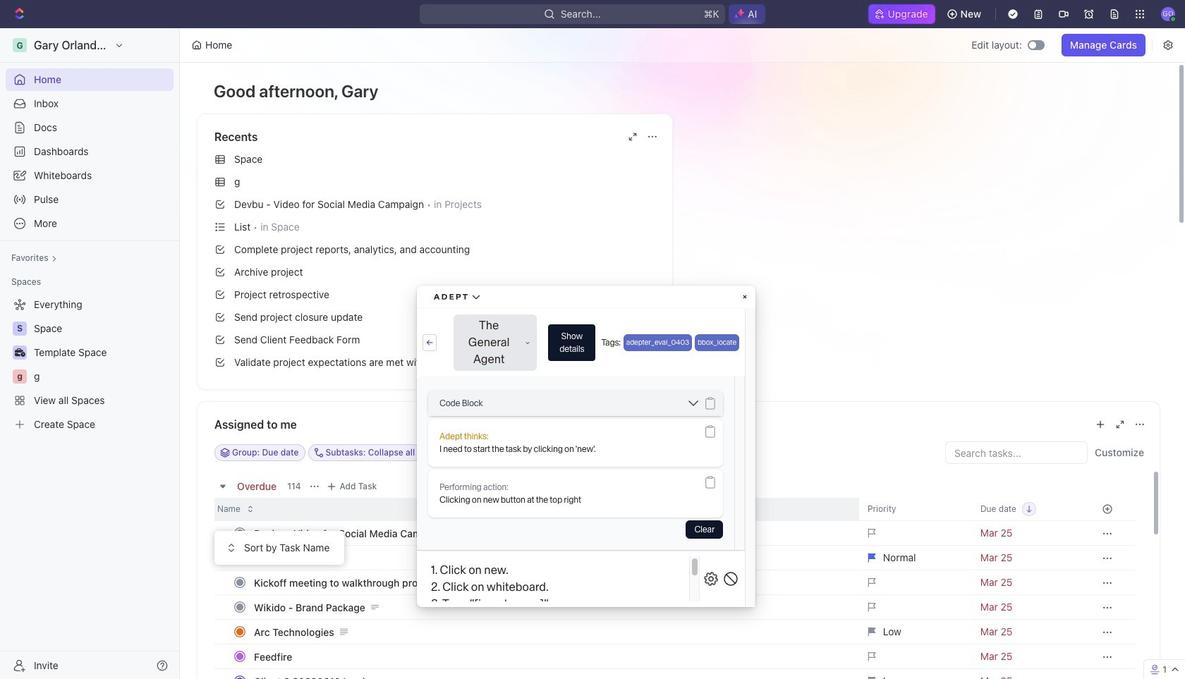Task type: locate. For each thing, give the bounding box(es) containing it.
tree
[[6, 294, 174, 436]]

tree inside sidebar 'navigation'
[[6, 294, 174, 436]]

sidebar navigation
[[0, 28, 180, 679]]



Task type: vqa. For each thing, say whether or not it's contained in the screenshot.
SEARCH TASKS... TEXT BOX
yes



Task type: describe. For each thing, give the bounding box(es) containing it.
Search tasks... text field
[[946, 442, 1087, 464]]



